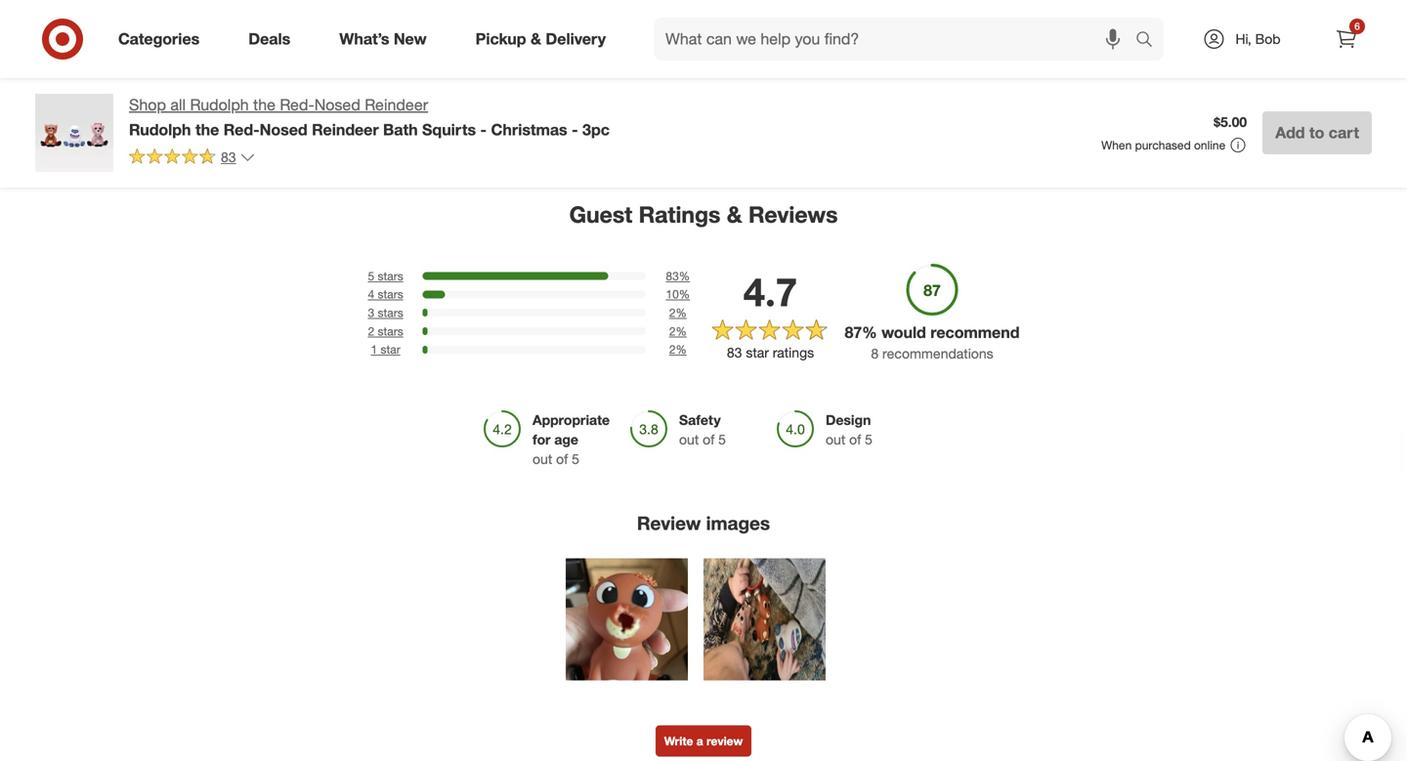 Task type: vqa. For each thing, say whether or not it's contained in the screenshot.
Playstation
no



Task type: describe. For each thing, give the bounding box(es) containing it.
floating
[[675, 30, 724, 47]]

add to cart button
[[1263, 111, 1372, 154]]

new
[[394, 29, 427, 48]]

- inside johnson's sleepy time bedtime baby gift set includes baby bath shampoo, wash & body lotion - 3ct
[[886, 66, 892, 83]]

5 stars
[[368, 269, 403, 283]]

hop
[[1075, 0, 1100, 15]]

87
[[845, 323, 862, 342]]

when
[[1102, 138, 1132, 152]]

10 %
[[666, 287, 690, 302]]

includes inside johnson's sleepy time bedtime baby gift set includes baby bath shampoo, wash & body lotion - 3ct
[[844, 32, 896, 49]]

smart
[[1142, 0, 1180, 15]]

2 for 2 stars
[[669, 324, 676, 339]]

gray
[[1165, 15, 1194, 32]]

guest review image 1 of 2, zoom in image
[[566, 559, 688, 681]]

goodnites disposable bed mats for bedwetting - 9ct link
[[246, 0, 407, 64]]

pampers swaddlers active baby diapers enormous pack - size 4 - 120ct
[[1243, 0, 1399, 66]]

skip
[[1044, 0, 1071, 15]]

johnson's for bedtime
[[844, 0, 907, 15]]

johnson's first touch baby gift set includes baby bath wash & shampoo, body lotion, & diaper rash cream - 3ct link
[[446, 0, 606, 83]]

size inside healthybaby diapers - size 4 - 50ct sponsored
[[47, 15, 73, 32]]

what's new
[[339, 29, 427, 48]]

recommendations
[[883, 345, 994, 362]]

stars for 2 stars
[[378, 324, 403, 339]]

categories link
[[102, 18, 224, 61]]

for inside 'appropriate for age out of 5'
[[533, 431, 551, 448]]

5 inside design out of 5
[[865, 431, 873, 448]]

3 stars
[[368, 305, 403, 320]]

healthybaby
[[47, 0, 125, 15]]

add to cart
[[1276, 123, 1360, 142]]

appropriate
[[533, 411, 610, 428]]

baby inside "pampers swaddlers active baby diapers enormous pack - size 4 - 120ct"
[[1285, 15, 1316, 32]]

body inside johnson's first touch baby gift set includes baby bath wash & shampoo, body lotion, & diaper rash cream - 3ct
[[512, 49, 544, 66]]

8
[[871, 345, 879, 362]]

6 link
[[1325, 18, 1368, 61]]

disposable
[[314, 0, 382, 15]]

stars for 4 stars
[[378, 287, 403, 302]]

1
[[371, 342, 377, 357]]

images
[[706, 512, 770, 534]]

% for 5 stars
[[679, 269, 690, 283]]

to
[[1310, 123, 1325, 142]]

delivery
[[546, 29, 606, 48]]

bath inside the shop all rudolph the red-nosed reindeer rudolph the red-nosed reindeer bath squirts - christmas - 3pc
[[383, 120, 418, 139]]

1 vertical spatial rudolph
[[129, 120, 191, 139]]

online
[[1194, 138, 1226, 152]]

duplo
[[686, 13, 731, 30]]

bath inside lego duplo bath time fun: floating red panda baby toy 10964
[[735, 13, 764, 30]]

gift inside johnson's first touch baby gift set includes baby bath wash & shampoo, body lotion, & diaper rash cream - 3ct
[[481, 15, 503, 32]]

review images
[[637, 512, 770, 534]]

johnson's sleepy time bedtime baby gift set includes baby bath shampoo, wash & body lotion - 3ct
[[844, 0, 993, 83]]

0 vertical spatial reindeer
[[365, 95, 428, 114]]

goodnites disposable bed mats for bedwetting - 9ct
[[246, 0, 399, 49]]

design
[[826, 411, 871, 428]]

wash inside johnson's sleepy time bedtime baby gift set includes baby bath shampoo, wash & body lotion - 3ct
[[911, 49, 944, 66]]

active
[[1243, 15, 1281, 32]]

- left 6 at the top right
[[1344, 32, 1349, 49]]

shampoo, inside johnson's sleepy time bedtime baby gift set includes baby bath shampoo, wash & body lotion - 3ct
[[844, 49, 907, 66]]

4.7
[[743, 268, 798, 316]]

search button
[[1127, 18, 1174, 65]]

purchased
[[1135, 138, 1191, 152]]

3-
[[1078, 15, 1091, 32]]

sponsored inside healthybaby diapers - size 4 - 50ct sponsored
[[47, 32, 105, 47]]

time inside johnson's sleepy time bedtime baby gift set includes baby bath shampoo, wash & body lotion - 3ct
[[956, 0, 986, 15]]

swaddlers
[[1302, 0, 1366, 15]]

cart
[[1329, 123, 1360, 142]]

diapers inside healthybaby diapers - size 4 - 50ct sponsored
[[128, 0, 176, 15]]

cream
[[525, 66, 566, 83]]

pickup & delivery link
[[459, 18, 630, 61]]

skip hop moby smart sling 3-stage tub - gray
[[1044, 0, 1194, 32]]

sponsored for lego duplo bath time fun: floating red panda baby toy 10964
[[645, 47, 703, 61]]

10
[[666, 287, 679, 302]]

christmas
[[491, 120, 568, 139]]

9ct
[[255, 32, 275, 49]]

first
[[512, 0, 538, 15]]

- inside goodnites disposable bed mats for bedwetting - 9ct
[[246, 32, 252, 49]]

shampoo, inside johnson's first touch baby gift set includes baby bath wash & shampoo, body lotion, & diaper rash cream - 3ct
[[446, 49, 508, 66]]

write a review button
[[656, 726, 752, 757]]

set inside johnson's first touch baby gift set includes baby bath wash & shampoo, body lotion, & diaper rash cream - 3ct
[[507, 15, 528, 32]]

write a review
[[664, 734, 743, 749]]

of for safety
[[703, 431, 715, 448]]

set inside johnson's sleepy time bedtime baby gift set includes baby bath shampoo, wash & body lotion - 3ct
[[961, 15, 982, 32]]

% for 2 stars
[[676, 324, 687, 339]]

out for safety out of 5
[[679, 431, 699, 448]]

guest review image 2 of 2, zoom in image
[[704, 559, 826, 681]]

touch
[[542, 0, 578, 15]]

design out of 5
[[826, 411, 873, 448]]

1 horizontal spatial 4
[[368, 287, 374, 302]]

0 vertical spatial rudolph
[[190, 95, 249, 114]]

gift inside johnson's sleepy time bedtime baby gift set includes baby bath shampoo, wash & body lotion - 3ct
[[935, 15, 957, 32]]

120ct
[[1243, 49, 1278, 66]]

when purchased online
[[1102, 138, 1226, 152]]

time inside lego duplo bath time fun: floating red panda baby toy 10964
[[767, 13, 798, 30]]

guest ratings & reviews
[[569, 201, 838, 228]]

write
[[664, 734, 693, 749]]

bedtime
[[844, 15, 896, 32]]

body inside johnson's sleepy time bedtime baby gift set includes baby bath shampoo, wash & body lotion - 3ct
[[961, 49, 993, 66]]

87 % would recommend 8 recommendations
[[845, 323, 1020, 362]]

categories
[[118, 29, 200, 48]]

deals
[[248, 29, 291, 48]]

4 inside "pampers swaddlers active baby diapers enormous pack - size 4 - 120ct"
[[1382, 32, 1390, 49]]

0 vertical spatial nosed
[[314, 95, 361, 114]]

what's new link
[[323, 18, 451, 61]]

safety out of 5
[[679, 411, 726, 448]]

2 % for 2 stars
[[669, 324, 687, 339]]

10964
[[705, 47, 743, 64]]

3
[[368, 305, 374, 320]]

2 stars
[[368, 324, 403, 339]]

of for design
[[849, 431, 861, 448]]

guest
[[569, 201, 633, 228]]

3ct inside johnson's sleepy time bedtime baby gift set includes baby bath shampoo, wash & body lotion - 3ct
[[895, 66, 915, 83]]

goodnites
[[246, 0, 310, 15]]

1 vertical spatial reindeer
[[312, 120, 379, 139]]

pampers
[[1243, 0, 1298, 15]]

moby
[[1104, 0, 1139, 15]]

% for 4 stars
[[679, 287, 690, 302]]

of inside 'appropriate for age out of 5'
[[556, 450, 568, 467]]



Task type: locate. For each thing, give the bounding box(es) containing it.
2 shampoo, from the left
[[844, 49, 907, 66]]

stars up 2 stars
[[378, 305, 403, 320]]

pickup
[[476, 29, 526, 48]]

star for 83
[[746, 344, 769, 361]]

1 vertical spatial nosed
[[260, 120, 308, 139]]

2 horizontal spatial 83
[[727, 344, 742, 361]]

2 set from the left
[[961, 15, 982, 32]]

2 horizontal spatial sponsored
[[844, 49, 902, 64]]

1 horizontal spatial nosed
[[314, 95, 361, 114]]

red
[[728, 30, 753, 47]]

healthybaby diapers - size 4 - 50ct sponsored
[[47, 0, 185, 47]]

lotion,
[[548, 49, 589, 66]]

reindeer
[[365, 95, 428, 114], [312, 120, 379, 139]]

2 stars from the top
[[378, 287, 403, 302]]

recommend
[[931, 323, 1020, 342]]

1 horizontal spatial sponsored
[[645, 47, 703, 61]]

2
[[669, 305, 676, 320], [368, 324, 374, 339], [669, 324, 676, 339], [669, 342, 676, 357]]

1 horizontal spatial body
[[961, 49, 993, 66]]

bath left squirts
[[383, 120, 418, 139]]

83 for 83
[[221, 148, 236, 166]]

1 horizontal spatial includes
[[844, 32, 896, 49]]

2 2 % from the top
[[669, 324, 687, 339]]

3 stars from the top
[[378, 305, 403, 320]]

3ct inside johnson's first touch baby gift set includes baby bath wash & shampoo, body lotion, & diaper rash cream - 3ct
[[579, 66, 598, 83]]

rudolph down shop
[[129, 120, 191, 139]]

5 down the safety
[[719, 431, 726, 448]]

rudolph right the all
[[190, 95, 249, 114]]

2 % for 1 star
[[669, 342, 687, 357]]

out inside 'appropriate for age out of 5'
[[533, 450, 552, 467]]

includes inside johnson's first touch baby gift set includes baby bath wash & shampoo, body lotion, & diaper rash cream - 3ct
[[531, 15, 583, 32]]

0 horizontal spatial diapers
[[128, 0, 176, 15]]

0 horizontal spatial johnson's
[[446, 0, 508, 15]]

2 horizontal spatial 4
[[1382, 32, 1390, 49]]

0 vertical spatial the
[[253, 95, 276, 114]]

set
[[507, 15, 528, 32], [961, 15, 982, 32]]

1 horizontal spatial out
[[679, 431, 699, 448]]

- right lotion
[[886, 66, 892, 83]]

2 % for 3 stars
[[669, 305, 687, 320]]

- left 3pc
[[572, 120, 578, 139]]

1 vertical spatial 83
[[666, 269, 679, 283]]

1 horizontal spatial shampoo,
[[844, 49, 907, 66]]

bath
[[735, 13, 764, 30], [481, 32, 510, 49], [935, 32, 964, 49], [383, 120, 418, 139]]

what's
[[339, 29, 389, 48]]

wash
[[513, 32, 547, 49], [911, 49, 944, 66]]

out inside safety out of 5
[[679, 431, 699, 448]]

- right squirts
[[480, 120, 487, 139]]

reviews
[[749, 201, 838, 228]]

of inside design out of 5
[[849, 431, 861, 448]]

sling
[[1044, 15, 1074, 32]]

2 gift from the left
[[935, 15, 957, 32]]

0 horizontal spatial size
[[47, 15, 73, 32]]

83
[[221, 148, 236, 166], [666, 269, 679, 283], [727, 344, 742, 361]]

for right mats
[[309, 15, 326, 32]]

pack
[[1310, 32, 1340, 49]]

- left 9ct
[[246, 32, 252, 49]]

stars up 3 stars
[[378, 287, 403, 302]]

2 body from the left
[[961, 49, 993, 66]]

age
[[555, 431, 579, 448]]

0 horizontal spatial of
[[556, 450, 568, 467]]

1 3ct from the left
[[579, 66, 598, 83]]

2 for 3 stars
[[669, 305, 676, 320]]

83 %
[[666, 269, 690, 283]]

- up categories link
[[179, 0, 185, 15]]

3ct down what can we help you find? suggestions appear below search box
[[895, 66, 915, 83]]

sponsored down healthybaby
[[47, 32, 105, 47]]

the
[[253, 95, 276, 114], [195, 120, 219, 139]]

bob
[[1256, 30, 1281, 47]]

1 set from the left
[[507, 15, 528, 32]]

lego duplo bath time fun: floating red panda baby toy 10964
[[645, 13, 798, 64]]

1 shampoo, from the left
[[446, 49, 508, 66]]

0 horizontal spatial wash
[[513, 32, 547, 49]]

bedwetting
[[330, 15, 399, 32]]

2 vertical spatial 83
[[727, 344, 742, 361]]

a
[[697, 734, 703, 749]]

out for design out of 5
[[826, 431, 846, 448]]

1 horizontal spatial size
[[1353, 32, 1379, 49]]

0 horizontal spatial star
[[381, 342, 400, 357]]

the up 83 link
[[195, 120, 219, 139]]

hi, bob
[[1236, 30, 1281, 47]]

0 vertical spatial 2 %
[[669, 305, 687, 320]]

ratings
[[773, 344, 814, 361]]

sponsored for johnson's sleepy time bedtime baby gift set includes baby bath shampoo, wash & body lotion - 3ct
[[844, 49, 902, 64]]

- right 6 at the top right
[[1394, 32, 1399, 49]]

0 horizontal spatial red-
[[224, 120, 260, 139]]

out
[[679, 431, 699, 448], [826, 431, 846, 448], [533, 450, 552, 467]]

review
[[707, 734, 743, 749]]

red- down 'deals' link
[[280, 95, 314, 114]]

3 2 % from the top
[[669, 342, 687, 357]]

1 horizontal spatial the
[[253, 95, 276, 114]]

1 body from the left
[[512, 49, 544, 66]]

bath down the sleepy
[[935, 32, 964, 49]]

50ct
[[97, 15, 124, 32]]

johnson's up what can we help you find? suggestions appear below search box
[[844, 0, 907, 15]]

the down 9ct
[[253, 95, 276, 114]]

stars up 1 star
[[378, 324, 403, 339]]

time right the sleepy
[[956, 0, 986, 15]]

skip hop moby smart sling 3-stage tub - gray link
[[1044, 0, 1204, 47]]

0 horizontal spatial time
[[767, 13, 798, 30]]

0 horizontal spatial out
[[533, 450, 552, 467]]

toy
[[680, 47, 701, 64]]

pampers swaddlers active baby diapers enormous pack - size 4 - 120ct link
[[1243, 0, 1404, 66]]

2 for 1 star
[[669, 342, 676, 357]]

% for 1 star
[[676, 342, 687, 357]]

- inside skip hop moby smart sling 3-stage tub - gray
[[1156, 15, 1161, 32]]

star for 1
[[381, 342, 400, 357]]

fun:
[[645, 30, 671, 47]]

stars for 5 stars
[[378, 269, 403, 283]]

1 horizontal spatial wash
[[911, 49, 944, 66]]

johnson's inside johnson's first touch baby gift set includes baby bath wash & shampoo, body lotion, & diaper rash cream - 3ct
[[446, 0, 508, 15]]

& inside johnson's sleepy time bedtime baby gift set includes baby bath shampoo, wash & body lotion - 3ct
[[948, 49, 957, 66]]

out down design
[[826, 431, 846, 448]]

2 horizontal spatial of
[[849, 431, 861, 448]]

1 horizontal spatial 83
[[666, 269, 679, 283]]

1 2 % from the top
[[669, 305, 687, 320]]

size inside "pampers swaddlers active baby diapers enormous pack - size 4 - 120ct"
[[1353, 32, 1379, 49]]

&
[[531, 29, 541, 48], [551, 32, 559, 49], [593, 49, 602, 66], [948, 49, 957, 66], [727, 201, 742, 228]]

bath inside johnson's sleepy time bedtime baby gift set includes baby bath shampoo, wash & body lotion - 3ct
[[935, 32, 964, 49]]

5 up 4 stars
[[368, 269, 374, 283]]

time
[[956, 0, 986, 15], [767, 13, 798, 30]]

out inside design out of 5
[[826, 431, 846, 448]]

2 horizontal spatial out
[[826, 431, 846, 448]]

1 horizontal spatial 3ct
[[895, 66, 915, 83]]

includes
[[531, 15, 583, 32], [844, 32, 896, 49]]

5 inside 'appropriate for age out of 5'
[[572, 450, 580, 467]]

shop all rudolph the red-nosed reindeer rudolph the red-nosed reindeer bath squirts - christmas - 3pc
[[129, 95, 610, 139]]

shampoo, down the pickup
[[446, 49, 508, 66]]

johnson's first touch baby gift set includes baby bath wash & shampoo, body lotion, & diaper rash cream - 3ct
[[446, 0, 602, 83]]

3ct down delivery
[[579, 66, 598, 83]]

nosed down 9ct
[[260, 120, 308, 139]]

% for 3 stars
[[676, 305, 687, 320]]

1 horizontal spatial johnson's
[[844, 0, 907, 15]]

baby inside lego duplo bath time fun: floating red panda baby toy 10964
[[645, 47, 676, 64]]

-
[[179, 0, 185, 15], [88, 15, 93, 32], [1156, 15, 1161, 32], [246, 32, 252, 49], [1344, 32, 1349, 49], [1394, 32, 1399, 49], [570, 66, 575, 83], [886, 66, 892, 83], [480, 120, 487, 139], [572, 120, 578, 139]]

0 horizontal spatial gift
[[481, 15, 503, 32]]

2 3ct from the left
[[895, 66, 915, 83]]

stars up 4 stars
[[378, 269, 403, 283]]

gift
[[481, 15, 503, 32], [935, 15, 957, 32]]

image of rudolph the red-nosed reindeer bath squirts - christmas - 3pc image
[[35, 94, 113, 172]]

1 horizontal spatial gift
[[935, 15, 957, 32]]

0 vertical spatial for
[[309, 15, 326, 32]]

- right tub
[[1156, 15, 1161, 32]]

size left '50ct'
[[47, 15, 73, 32]]

stars
[[378, 269, 403, 283], [378, 287, 403, 302], [378, 305, 403, 320], [378, 324, 403, 339]]

1 horizontal spatial time
[[956, 0, 986, 15]]

reindeer down what's
[[312, 120, 379, 139]]

reindeer up squirts
[[365, 95, 428, 114]]

4 right 6 at the top right
[[1382, 32, 1390, 49]]

4 stars from the top
[[378, 324, 403, 339]]

pickup & delivery
[[476, 29, 606, 48]]

2 %
[[669, 305, 687, 320], [669, 324, 687, 339], [669, 342, 687, 357]]

size right pack
[[1353, 32, 1379, 49]]

5 inside safety out of 5
[[719, 431, 726, 448]]

of
[[703, 431, 715, 448], [849, 431, 861, 448], [556, 450, 568, 467]]

for left age on the bottom of the page
[[533, 431, 551, 448]]

1 horizontal spatial set
[[961, 15, 982, 32]]

review
[[637, 512, 701, 534]]

shop
[[129, 95, 166, 114]]

out down the safety
[[679, 431, 699, 448]]

search
[[1127, 31, 1174, 50]]

1 horizontal spatial diapers
[[1320, 15, 1367, 32]]

johnson's inside johnson's sleepy time bedtime baby gift set includes baby bath shampoo, wash & body lotion - 3ct
[[844, 0, 907, 15]]

ratings
[[639, 201, 721, 228]]

nosed down what's
[[314, 95, 361, 114]]

of down the safety
[[703, 431, 715, 448]]

1 johnson's from the left
[[446, 0, 508, 15]]

0 horizontal spatial set
[[507, 15, 528, 32]]

sponsored up lotion
[[844, 49, 902, 64]]

0 horizontal spatial body
[[512, 49, 544, 66]]

lotion
[[844, 66, 883, 83]]

83 for 83 %
[[666, 269, 679, 283]]

squirts
[[422, 120, 476, 139]]

time right red
[[767, 13, 798, 30]]

$5.00
[[1214, 114, 1247, 131]]

sponsored down lego on the top
[[645, 47, 703, 61]]

- left '50ct'
[[88, 15, 93, 32]]

83 link
[[129, 147, 256, 170]]

sponsored
[[47, 32, 105, 47], [645, 47, 703, 61], [844, 49, 902, 64]]

all
[[170, 95, 186, 114]]

1 vertical spatial the
[[195, 120, 219, 139]]

0 horizontal spatial the
[[195, 120, 219, 139]]

2 johnson's from the left
[[844, 0, 907, 15]]

0 horizontal spatial shampoo,
[[446, 49, 508, 66]]

star left ratings
[[746, 344, 769, 361]]

appropriate for age out of 5
[[533, 411, 610, 467]]

4 inside healthybaby diapers - size 4 - 50ct sponsored
[[76, 15, 84, 32]]

bed
[[246, 15, 271, 32]]

red- up 83 link
[[224, 120, 260, 139]]

of down age on the bottom of the page
[[556, 450, 568, 467]]

star right 1
[[381, 342, 400, 357]]

4 left '50ct'
[[76, 15, 84, 32]]

diapers
[[128, 0, 176, 15], [1320, 15, 1367, 32]]

0 vertical spatial 83
[[221, 148, 236, 166]]

shampoo, down 'bedtime'
[[844, 49, 907, 66]]

4 stars
[[368, 287, 403, 302]]

bath inside johnson's first touch baby gift set includes baby bath wash & shampoo, body lotion, & diaper rash cream - 3ct
[[481, 32, 510, 49]]

1 horizontal spatial of
[[703, 431, 715, 448]]

wash inside johnson's first touch baby gift set includes baby bath wash & shampoo, body lotion, & diaper rash cream - 3ct
[[513, 32, 547, 49]]

1 star
[[371, 342, 400, 357]]

for inside goodnites disposable bed mats for bedwetting - 9ct
[[309, 15, 326, 32]]

- right the cream
[[570, 66, 575, 83]]

would
[[882, 323, 926, 342]]

1 stars from the top
[[378, 269, 403, 283]]

0 horizontal spatial for
[[309, 15, 326, 32]]

4 up 3
[[368, 287, 374, 302]]

0 horizontal spatial 3ct
[[579, 66, 598, 83]]

1 gift from the left
[[481, 15, 503, 32]]

nosed
[[314, 95, 361, 114], [260, 120, 308, 139]]

1 vertical spatial for
[[533, 431, 551, 448]]

1 vertical spatial 2 %
[[669, 324, 687, 339]]

1 horizontal spatial star
[[746, 344, 769, 361]]

out down the appropriate at bottom
[[533, 450, 552, 467]]

shampoo,
[[446, 49, 508, 66], [844, 49, 907, 66]]

sleepy
[[911, 0, 952, 15]]

% inside 87 % would recommend 8 recommendations
[[862, 323, 877, 342]]

johnson's for baby
[[446, 0, 508, 15]]

of down design
[[849, 431, 861, 448]]

johnson's
[[446, 0, 508, 15], [844, 0, 907, 15]]

0 horizontal spatial sponsored
[[47, 32, 105, 47]]

0 horizontal spatial 4
[[76, 15, 84, 32]]

hi,
[[1236, 30, 1252, 47]]

lego
[[645, 13, 682, 30]]

gift left first
[[481, 15, 503, 32]]

for
[[309, 15, 326, 32], [533, 431, 551, 448]]

0 horizontal spatial includes
[[531, 15, 583, 32]]

gift right 'bedtime'
[[935, 15, 957, 32]]

1 vertical spatial red-
[[224, 120, 260, 139]]

of inside safety out of 5
[[703, 431, 715, 448]]

1 horizontal spatial red-
[[280, 95, 314, 114]]

johnson's up the pickup
[[446, 0, 508, 15]]

0 horizontal spatial 83
[[221, 148, 236, 166]]

diapers inside "pampers swaddlers active baby diapers enormous pack - size 4 - 120ct"
[[1320, 15, 1367, 32]]

stars for 3 stars
[[378, 305, 403, 320]]

What can we help you find? suggestions appear below search field
[[654, 18, 1141, 61]]

0 horizontal spatial nosed
[[260, 120, 308, 139]]

83 for 83 star ratings
[[727, 344, 742, 361]]

3ct
[[579, 66, 598, 83], [895, 66, 915, 83]]

bath up rash
[[481, 32, 510, 49]]

2 vertical spatial 2 %
[[669, 342, 687, 357]]

bath right duplo at top
[[735, 13, 764, 30]]

add
[[1276, 123, 1305, 142]]

panda
[[757, 30, 796, 47]]

5 down age on the bottom of the page
[[572, 450, 580, 467]]

1 horizontal spatial for
[[533, 431, 551, 448]]

- inside johnson's first touch baby gift set includes baby bath wash & shampoo, body lotion, & diaper rash cream - 3ct
[[570, 66, 575, 83]]

5 down design
[[865, 431, 873, 448]]

0 vertical spatial red-
[[280, 95, 314, 114]]

enormous
[[1243, 32, 1306, 49]]



